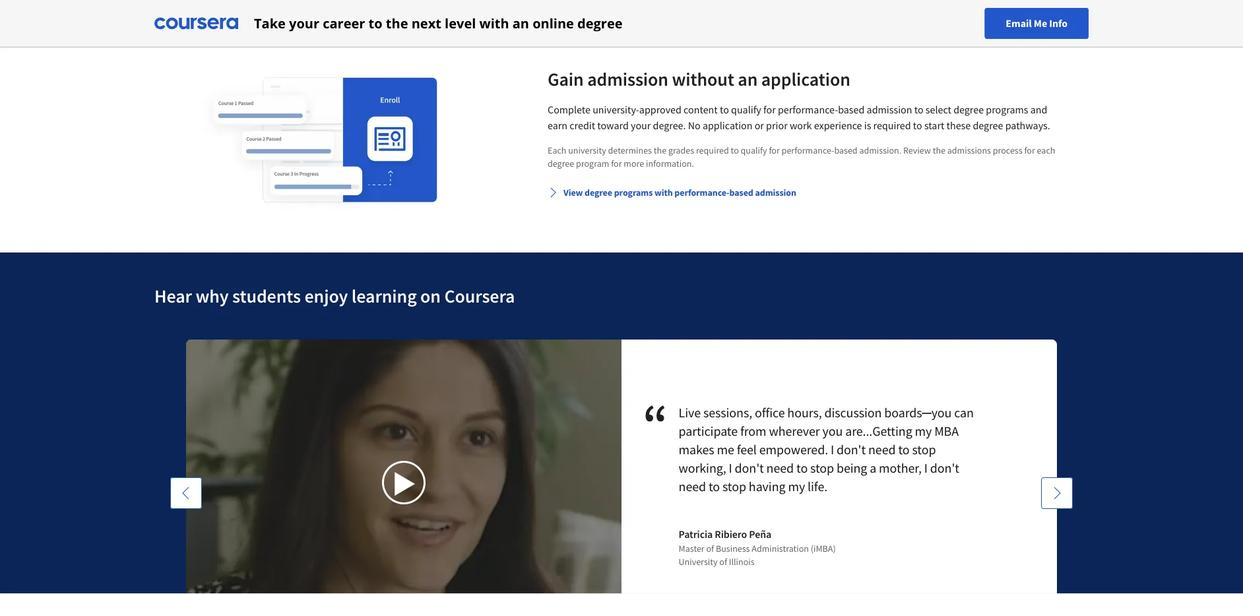 Task type: locate. For each thing, give the bounding box(es) containing it.
2 vertical spatial need
[[679, 479, 707, 496]]

programs
[[987, 103, 1029, 116], [614, 187, 653, 199]]

approved
[[640, 103, 682, 116]]

each university determines the grades required to qualify for performance-based admission. review the admissions process for each degree program for more information.
[[548, 145, 1056, 170]]

1 horizontal spatial required
[[874, 119, 912, 132]]

1 horizontal spatial your
[[631, 119, 651, 132]]

on
[[421, 285, 441, 308]]

1 vertical spatial qualify
[[741, 145, 768, 156]]

program
[[576, 158, 610, 170]]

the right "review"
[[933, 145, 946, 156]]

1 vertical spatial required
[[697, 145, 730, 156]]

to right career
[[369, 14, 383, 32]]

degree
[[578, 14, 623, 32], [954, 103, 985, 116], [974, 119, 1004, 132], [548, 158, 575, 170], [585, 187, 613, 199]]

need
[[869, 442, 896, 459], [767, 461, 794, 477], [679, 479, 707, 496]]

the up information. on the top of page
[[654, 145, 667, 156]]

degree up these
[[954, 103, 985, 116]]

degree right view at the top left of page
[[585, 187, 613, 199]]

0 vertical spatial with
[[480, 14, 509, 32]]

stop
[[913, 442, 937, 459], [811, 461, 835, 477], [723, 479, 747, 496]]

performance- inside dropdown button
[[675, 187, 730, 199]]

1 vertical spatial performance-
[[782, 145, 835, 156]]

1 vertical spatial admission
[[867, 103, 913, 116]]

feel
[[737, 442, 757, 459]]

performance- down work
[[782, 145, 835, 156]]

application down content
[[703, 119, 753, 132]]

your
[[289, 14, 320, 32], [631, 119, 651, 132]]

0 horizontal spatial of
[[707, 543, 715, 555]]

1 vertical spatial stop
[[811, 461, 835, 477]]

review
[[904, 145, 932, 156]]

of
[[707, 543, 715, 555], [720, 557, 728, 569]]

performance- down information. on the top of page
[[675, 187, 730, 199]]

with right level at the top of page
[[480, 14, 509, 32]]

view degree programs with performance-based admission
[[564, 187, 797, 199]]

0 vertical spatial admission
[[588, 68, 669, 91]]

my down boards─you
[[916, 424, 933, 440]]

next image
[[1051, 487, 1064, 501]]

to right content
[[720, 103, 730, 116]]

0 horizontal spatial i
[[729, 461, 733, 477]]

don't down feel
[[735, 461, 764, 477]]

1 horizontal spatial with
[[655, 187, 673, 199]]

for left the each
[[1025, 145, 1036, 156]]

0 horizontal spatial required
[[697, 145, 730, 156]]

an left 'online'
[[513, 14, 530, 32]]

1 horizontal spatial admission
[[756, 187, 797, 199]]

admission up 'university-'
[[588, 68, 669, 91]]

0 horizontal spatial don't
[[735, 461, 764, 477]]

having
[[749, 479, 786, 496]]

0 vertical spatial my
[[916, 424, 933, 440]]

required
[[874, 119, 912, 132], [697, 145, 730, 156]]

degree inside dropdown button
[[585, 187, 613, 199]]

you
[[823, 424, 843, 440]]

degree down each
[[548, 158, 575, 170]]

1 horizontal spatial need
[[767, 461, 794, 477]]

admission
[[588, 68, 669, 91], [867, 103, 913, 116], [756, 187, 797, 199]]

email
[[1007, 17, 1033, 30]]

an right without
[[738, 68, 758, 91]]

0 vertical spatial required
[[874, 119, 912, 132]]

to
[[369, 14, 383, 32], [720, 103, 730, 116], [915, 103, 924, 116], [914, 119, 923, 132], [731, 145, 739, 156], [899, 442, 910, 459], [797, 461, 808, 477], [709, 479, 720, 496]]

for up prior
[[764, 103, 776, 116]]

0 vertical spatial performance-
[[778, 103, 839, 116]]

need down working,
[[679, 479, 707, 496]]

more
[[624, 158, 645, 170]]

0 vertical spatial your
[[289, 14, 320, 32]]

2 horizontal spatial stop
[[913, 442, 937, 459]]

qualify
[[732, 103, 762, 116], [741, 145, 768, 156]]

degree.
[[653, 119, 686, 132]]

0 vertical spatial programs
[[987, 103, 1029, 116]]

0 horizontal spatial with
[[480, 14, 509, 32]]

0 horizontal spatial an
[[513, 14, 530, 32]]

i
[[831, 442, 835, 459], [729, 461, 733, 477], [925, 461, 928, 477]]

programs down more
[[614, 187, 653, 199]]

master
[[679, 543, 705, 555]]

office
[[755, 405, 785, 422]]

with down information. on the top of page
[[655, 187, 673, 199]]

programs inside the complete university-approved content to qualify for performance-based admission to select degree programs and earn credit toward your degree. no application or prior work experience is required to start these degree pathways.
[[987, 103, 1029, 116]]

i right mother,
[[925, 461, 928, 477]]

from
[[741, 424, 767, 440]]

wherever
[[770, 424, 821, 440]]

empowered.
[[760, 442, 829, 459]]

the left next
[[386, 14, 408, 32]]

start
[[925, 119, 945, 132]]

2 horizontal spatial admission
[[867, 103, 913, 116]]

application up the complete university-approved content to qualify for performance-based admission to select degree programs and earn credit toward your degree. no application or prior work experience is required to start these degree pathways.
[[762, 68, 851, 91]]

admission inside dropdown button
[[756, 187, 797, 199]]

coursera image
[[155, 13, 238, 34]]

peña
[[750, 528, 772, 541]]

need down the are...getting
[[869, 442, 896, 459]]

performance- up work
[[778, 103, 839, 116]]

0 horizontal spatial stop
[[723, 479, 747, 496]]

2 vertical spatial admission
[[756, 187, 797, 199]]

to inside each university determines the grades required to qualify for performance-based admission. review the admissions process for each degree program for more information.
[[731, 145, 739, 156]]

(imba)
[[811, 543, 836, 555]]

2 vertical spatial performance-
[[675, 187, 730, 199]]

1 horizontal spatial stop
[[811, 461, 835, 477]]

required inside the complete university-approved content to qualify for performance-based admission to select degree programs and earn credit toward your degree. no application or prior work experience is required to start these degree pathways.
[[874, 119, 912, 132]]

need up having
[[767, 461, 794, 477]]

0 horizontal spatial application
[[703, 119, 753, 132]]

admission down each university determines the grades required to qualify for performance-based admission. review the admissions process for each degree program for more information.
[[756, 187, 797, 199]]

admission inside the complete university-approved content to qualify for performance-based admission to select degree programs and earn credit toward your degree. no application or prior work experience is required to start these degree pathways.
[[867, 103, 913, 116]]

content
[[684, 103, 718, 116]]

students
[[232, 285, 301, 308]]

hear
[[155, 285, 192, 308]]

required right is
[[874, 119, 912, 132]]

your inside the complete university-approved content to qualify for performance-based admission to select degree programs and earn credit toward your degree. no application or prior work experience is required to start these degree pathways.
[[631, 119, 651, 132]]

stop left having
[[723, 479, 747, 496]]

2 horizontal spatial need
[[869, 442, 896, 459]]

your right take
[[289, 14, 320, 32]]

the
[[386, 14, 408, 32], [654, 145, 667, 156], [933, 145, 946, 156]]

0 horizontal spatial my
[[789, 479, 806, 496]]

business
[[716, 543, 750, 555]]

1 vertical spatial application
[[703, 119, 753, 132]]

of down business
[[720, 557, 728, 569]]

programs up 'pathways.'
[[987, 103, 1029, 116]]

stop up life.
[[811, 461, 835, 477]]

0 vertical spatial qualify
[[732, 103, 762, 116]]

online
[[533, 14, 574, 32]]

admission up is
[[867, 103, 913, 116]]

programs inside dropdown button
[[614, 187, 653, 199]]

1 horizontal spatial don't
[[837, 442, 866, 459]]

2 vertical spatial stop
[[723, 479, 747, 496]]

of up university
[[707, 543, 715, 555]]

pathways.
[[1006, 119, 1051, 132]]

1 vertical spatial based
[[835, 145, 858, 156]]

1 vertical spatial my
[[789, 479, 806, 496]]

credit
[[570, 119, 596, 132]]

0 horizontal spatial the
[[386, 14, 408, 32]]

2 horizontal spatial don't
[[931, 461, 960, 477]]

0 horizontal spatial your
[[289, 14, 320, 32]]

for
[[764, 103, 776, 116], [770, 145, 780, 156], [1025, 145, 1036, 156], [612, 158, 622, 170]]

1 vertical spatial your
[[631, 119, 651, 132]]

based
[[839, 103, 865, 116], [835, 145, 858, 156], [730, 187, 754, 199]]

can
[[955, 405, 975, 422]]

your down approved
[[631, 119, 651, 132]]

0 vertical spatial of
[[707, 543, 715, 555]]

0 vertical spatial based
[[839, 103, 865, 116]]

1 horizontal spatial programs
[[987, 103, 1029, 116]]

enjoy
[[305, 285, 348, 308]]

1 horizontal spatial an
[[738, 68, 758, 91]]

2 vertical spatial based
[[730, 187, 754, 199]]

required down 'no'
[[697, 145, 730, 156]]

1 vertical spatial of
[[720, 557, 728, 569]]

0 vertical spatial application
[[762, 68, 851, 91]]

with inside dropdown button
[[655, 187, 673, 199]]

performance- inside the complete university-approved content to qualify for performance-based admission to select degree programs and earn credit toward your degree. no application or prior work experience is required to start these degree pathways.
[[778, 103, 839, 116]]

1 horizontal spatial i
[[831, 442, 835, 459]]

email me info button
[[985, 8, 1089, 39]]

hear why students enjoy learning on coursera
[[155, 285, 515, 308]]

qualify up or
[[732, 103, 762, 116]]

my
[[916, 424, 933, 440], [789, 479, 806, 496]]

with
[[480, 14, 509, 32], [655, 187, 673, 199]]

0 horizontal spatial programs
[[614, 187, 653, 199]]

university-
[[593, 103, 640, 116]]

application
[[762, 68, 851, 91], [703, 119, 753, 132]]

performance-
[[778, 103, 839, 116], [782, 145, 835, 156], [675, 187, 730, 199]]

0 horizontal spatial need
[[679, 479, 707, 496]]

1 vertical spatial programs
[[614, 187, 653, 199]]

performance based admissions image
[[186, 59, 467, 221]]

i down you
[[831, 442, 835, 459]]

stop down mba
[[913, 442, 937, 459]]

grades
[[669, 145, 695, 156]]

qualify inside each university determines the grades required to qualify for performance-based admission. review the admissions process for each degree program for more information.
[[741, 145, 768, 156]]

don't down mba
[[931, 461, 960, 477]]

qualify down or
[[741, 145, 768, 156]]

an
[[513, 14, 530, 32], [738, 68, 758, 91]]

degree right 'online'
[[578, 14, 623, 32]]

email me info
[[1007, 17, 1068, 30]]

i down me
[[729, 461, 733, 477]]

0 vertical spatial stop
[[913, 442, 937, 459]]

don't up being
[[837, 442, 866, 459]]

to left start
[[914, 119, 923, 132]]

1 vertical spatial with
[[655, 187, 673, 199]]

view degree programs with performance-based admission button
[[543, 181, 802, 205]]

to right grades
[[731, 145, 739, 156]]

my left life.
[[789, 479, 806, 496]]

me
[[1035, 17, 1048, 30]]

performance- inside each university determines the grades required to qualify for performance-based admission. review the admissions process for each degree program for more information.
[[782, 145, 835, 156]]

info
[[1050, 17, 1068, 30]]

coursera
[[445, 285, 515, 308]]

filled play image
[[394, 473, 417, 497]]

mba
[[935, 424, 959, 440]]



Task type: vqa. For each thing, say whether or not it's contained in the screenshot.
basic inside physiology is an integrative science which considers the function of each organ and organ system and their interaction in the maintenance of life. this introductory course is divided into ten modules. the first introduces some of the underlying concepts that govern integrated body function. these introductions will be brief and will serve as a guide to understanding normal communication among cells, tissues, and organs. in successive modules, we will consider each of the major organs systems and their functional integration. as you move through this course many of these basic concepts will be easier to comprehend because they will be presented in the context of how a specific organ functions. at the completion of the course, you should be able to predict the body's responses to daily activity, as well as to understand some clinical aspects and/or organ system failure leading to disease.
no



Task type: describe. For each thing, give the bounding box(es) containing it.
gain admission without an application
[[548, 68, 851, 91]]

qualify inside the complete university-approved content to qualify for performance-based admission to select degree programs and earn credit toward your degree. no application or prior work experience is required to start these degree pathways.
[[732, 103, 762, 116]]

boards─you
[[885, 405, 952, 422]]

previous image
[[180, 487, 193, 501]]

process
[[994, 145, 1023, 156]]

or
[[755, 119, 765, 132]]

1 horizontal spatial application
[[762, 68, 851, 91]]

0 vertical spatial need
[[869, 442, 896, 459]]

learning
[[352, 285, 417, 308]]

and
[[1031, 103, 1048, 116]]

hours,
[[788, 405, 822, 422]]

complete university-approved content to qualify for performance-based admission to select degree programs and earn credit toward your degree. no application or prior work experience is required to start these degree pathways.
[[548, 103, 1051, 132]]

why
[[196, 285, 229, 308]]

without
[[672, 68, 735, 91]]

gain
[[548, 68, 584, 91]]

1 horizontal spatial the
[[654, 145, 667, 156]]

illinois
[[729, 557, 755, 569]]

makes
[[679, 442, 715, 459]]

being
[[837, 461, 868, 477]]

for left more
[[612, 158, 622, 170]]

sessions,
[[704, 405, 753, 422]]

1 vertical spatial need
[[767, 461, 794, 477]]

complete
[[548, 103, 591, 116]]

to left select
[[915, 103, 924, 116]]

1 horizontal spatial my
[[916, 424, 933, 440]]

based inside dropdown button
[[730, 187, 754, 199]]

ribiero
[[715, 528, 748, 541]]

is
[[865, 119, 872, 132]]

each
[[1038, 145, 1056, 156]]

information.
[[646, 158, 695, 170]]

required inside each university determines the grades required to qualify for performance-based admission. review the admissions process for each degree program for more information.
[[697, 145, 730, 156]]

0 vertical spatial an
[[513, 14, 530, 32]]

working,
[[679, 461, 727, 477]]

select
[[926, 103, 952, 116]]

patricia ribiero peña master of business administration (imba) university of illinois
[[679, 528, 836, 569]]

no
[[688, 119, 701, 132]]

to down empowered.
[[797, 461, 808, 477]]

next
[[412, 14, 442, 32]]

each
[[548, 145, 567, 156]]

based inside the complete university-approved content to qualify for performance-based admission to select degree programs and earn credit toward your degree. no application or prior work experience is required to start these degree pathways.
[[839, 103, 865, 116]]

1 horizontal spatial of
[[720, 557, 728, 569]]

take
[[254, 14, 286, 32]]

level
[[445, 14, 476, 32]]

2 horizontal spatial i
[[925, 461, 928, 477]]

to up mother,
[[899, 442, 910, 459]]

to down working,
[[709, 479, 720, 496]]

a
[[870, 461, 877, 477]]

are...getting
[[846, 424, 913, 440]]

0 horizontal spatial admission
[[588, 68, 669, 91]]

for inside the complete university-approved content to qualify for performance-based admission to select degree programs and earn credit toward your degree. no application or prior work experience is required to start these degree pathways.
[[764, 103, 776, 116]]

for down prior
[[770, 145, 780, 156]]

university
[[569, 145, 607, 156]]

life.
[[808, 479, 828, 496]]

previous testimonial element
[[170, 478, 202, 595]]

view
[[564, 187, 583, 199]]

patricia
[[679, 528, 713, 541]]

earn
[[548, 119, 568, 132]]

application inside the complete university-approved content to qualify for performance-based admission to select degree programs and earn credit toward your degree. no application or prior work experience is required to start these degree pathways.
[[703, 119, 753, 132]]

live sessions, office hours, discussion boards─you can participate from wherever you are...getting my mba makes me feel empowered. i don't need to stop working, i don't need to stop being a mother, i don't need to stop having my life.
[[679, 405, 975, 496]]

administration
[[752, 543, 809, 555]]

determines
[[608, 145, 652, 156]]

live
[[679, 405, 701, 422]]

degree inside each university determines the grades required to qualify for performance-based admission. review the admissions process for each degree program for more information.
[[548, 158, 575, 170]]

university
[[679, 557, 718, 569]]

experience
[[815, 119, 863, 132]]

prior
[[767, 119, 788, 132]]

admissions
[[948, 145, 992, 156]]

toward
[[598, 119, 629, 132]]

degree right these
[[974, 119, 1004, 132]]

participate
[[679, 424, 738, 440]]

admission.
[[860, 145, 902, 156]]

work
[[790, 119, 812, 132]]

"
[[643, 391, 679, 457]]

based inside each university determines the grades required to qualify for performance-based admission. review the admissions process for each degree program for more information.
[[835, 145, 858, 156]]

2 horizontal spatial the
[[933, 145, 946, 156]]

1 vertical spatial an
[[738, 68, 758, 91]]

discussion
[[825, 405, 882, 422]]

take your career to the next level with an online degree
[[254, 14, 623, 32]]

career
[[323, 14, 365, 32]]

me
[[717, 442, 735, 459]]

next testimonial element
[[1042, 478, 1074, 595]]

mother,
[[880, 461, 922, 477]]

these
[[947, 119, 971, 132]]



